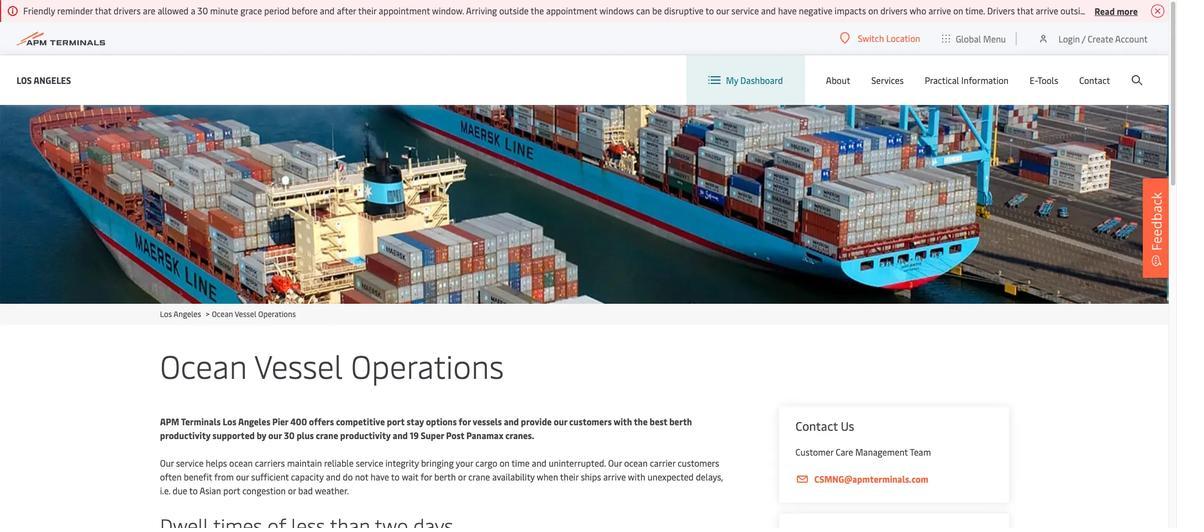 Task type: vqa. For each thing, say whether or not it's contained in the screenshot.
Line
no



Task type: locate. For each thing, give the bounding box(es) containing it.
crane inside our service helps ocean carriers maintain reliable service integrity bringing your cargo on time and uninterrupted. our ocean carrier customers often benefit from our sufficient capacity and do not have to wait for berth or crane availability when their ships arrive with unexpected delays, i.e. due to asian port congestion or bad weather.
[[468, 471, 490, 483]]

have for negative
[[778, 4, 797, 17]]

drivers left are
[[114, 4, 141, 17]]

impacts
[[835, 4, 866, 17]]

0 horizontal spatial that
[[95, 4, 111, 17]]

30 right a
[[197, 4, 208, 17]]

30 left the plus
[[284, 429, 295, 442]]

0 horizontal spatial for
[[421, 471, 432, 483]]

2 horizontal spatial their
[[1092, 4, 1110, 17]]

minute
[[210, 4, 238, 17]]

port inside apm terminals los angeles pier 400 offers competitive port stay options for vessels and provide our customers with the best berth productivity supported by our 30 plus crane productivity and 19 super post panamax cranes.
[[387, 416, 405, 428]]

drivers left who
[[880, 4, 907, 17]]

1 outside from the left
[[499, 4, 529, 17]]

offers
[[309, 416, 334, 428]]

1 horizontal spatial port
[[387, 416, 405, 428]]

weather.
[[315, 485, 349, 497]]

ocean left carrier
[[624, 457, 648, 469]]

congestion
[[242, 485, 286, 497]]

1 horizontal spatial on
[[868, 4, 878, 17]]

1 horizontal spatial for
[[459, 416, 471, 428]]

our up often
[[160, 457, 174, 469]]

practical information button
[[925, 55, 1009, 105]]

0 vertical spatial to
[[706, 4, 714, 17]]

helps
[[206, 457, 227, 469]]

port
[[387, 416, 405, 428], [223, 485, 240, 497]]

1 vertical spatial to
[[391, 471, 400, 483]]

ocean up from at the bottom left of page
[[229, 457, 253, 469]]

crane down offers
[[316, 429, 338, 442]]

appointment up "account"
[[1113, 4, 1164, 17]]

on right impacts
[[868, 4, 878, 17]]

1 horizontal spatial customers
[[678, 457, 719, 469]]

to right the disruptive
[[706, 4, 714, 17]]

2 productivity from the left
[[340, 429, 391, 442]]

on inside our service helps ocean carriers maintain reliable service integrity bringing your cargo on time and uninterrupted. our ocean carrier customers often benefit from our sufficient capacity and do not have to wait for berth or crane availability when their ships arrive with unexpected delays, i.e. due to asian port congestion or bad weather.
[[500, 457, 510, 469]]

and up when
[[532, 457, 547, 469]]

0 vertical spatial the
[[531, 4, 544, 17]]

arrive right ships
[[603, 471, 626, 483]]

practical
[[925, 74, 959, 86]]

1 horizontal spatial to
[[391, 471, 400, 483]]

1 vertical spatial have
[[371, 471, 389, 483]]

1 vertical spatial operations
[[351, 344, 504, 387]]

management
[[855, 446, 908, 458]]

2 that from the left
[[1017, 4, 1034, 17]]

that right reminder
[[95, 4, 111, 17]]

0 horizontal spatial on
[[500, 457, 510, 469]]

port down from at the bottom left of page
[[223, 485, 240, 497]]

1 vertical spatial angeles
[[174, 309, 201, 319]]

0 horizontal spatial berth
[[434, 471, 456, 483]]

1 vertical spatial berth
[[434, 471, 456, 483]]

1 vertical spatial 30
[[284, 429, 295, 442]]

1 horizontal spatial our
[[608, 457, 622, 469]]

after
[[337, 4, 356, 17]]

1 vertical spatial ocean
[[160, 344, 247, 387]]

our right 'uninterrupted.'
[[608, 457, 622, 469]]

1 vertical spatial crane
[[468, 471, 490, 483]]

read
[[1095, 5, 1115, 17]]

to right due
[[189, 485, 198, 497]]

1 horizontal spatial angeles
[[174, 309, 201, 319]]

or
[[458, 471, 466, 483], [288, 485, 296, 497]]

with
[[614, 416, 632, 428], [628, 471, 645, 483]]

2 vertical spatial to
[[189, 485, 198, 497]]

0 vertical spatial customers
[[569, 416, 612, 428]]

a
[[191, 4, 195, 17]]

availability
[[492, 471, 535, 483]]

contact button
[[1079, 55, 1110, 105]]

0 vertical spatial port
[[387, 416, 405, 428]]

for up post
[[459, 416, 471, 428]]

0 horizontal spatial ocean
[[229, 457, 253, 469]]

outside right arriving
[[499, 4, 529, 17]]

customer
[[795, 446, 834, 458]]

arrive right who
[[928, 4, 951, 17]]

i.e.
[[160, 485, 170, 497]]

0 vertical spatial angeles
[[34, 74, 71, 86]]

0 vertical spatial berth
[[669, 416, 692, 428]]

2 vertical spatial angeles
[[238, 416, 270, 428]]

ocean down >
[[160, 344, 247, 387]]

0 horizontal spatial productivity
[[160, 429, 211, 442]]

competitive
[[336, 416, 385, 428]]

los for los angeles
[[17, 74, 32, 86]]

arrive inside our service helps ocean carriers maintain reliable service integrity bringing your cargo on time and uninterrupted. our ocean carrier customers often benefit from our sufficient capacity and do not have to wait for berth or crane availability when their ships arrive with unexpected delays, i.e. due to asian port congestion or bad weather.
[[603, 471, 626, 483]]

productivity
[[160, 429, 211, 442], [340, 429, 391, 442]]

1 horizontal spatial the
[[634, 416, 648, 428]]

and
[[320, 4, 335, 17], [761, 4, 776, 17], [504, 416, 519, 428], [393, 429, 408, 442], [532, 457, 547, 469], [326, 471, 341, 483]]

to left wait at the bottom
[[391, 471, 400, 483]]

0 horizontal spatial port
[[223, 485, 240, 497]]

0 vertical spatial operations
[[258, 309, 296, 319]]

on left time.
[[953, 4, 963, 17]]

and left after
[[320, 4, 335, 17]]

their inside our service helps ocean carriers maintain reliable service integrity bringing your cargo on time and uninterrupted. our ocean carrier customers often benefit from our sufficient capacity and do not have to wait for berth or crane availability when their ships arrive with unexpected delays, i.e. due to asian port congestion or bad weather.
[[560, 471, 579, 483]]

time
[[512, 457, 530, 469]]

0 vertical spatial los
[[17, 74, 32, 86]]

0 vertical spatial los angeles link
[[17, 73, 71, 87]]

1 vertical spatial contact
[[795, 418, 838, 434]]

have inside our service helps ocean carriers maintain reliable service integrity bringing your cargo on time and uninterrupted. our ocean carrier customers often benefit from our sufficient capacity and do not have to wait for berth or crane availability when their ships arrive with unexpected delays, i.e. due to asian port congestion or bad weather.
[[371, 471, 389, 483]]

1 horizontal spatial contact
[[1079, 74, 1110, 86]]

e-tools
[[1030, 74, 1058, 86]]

berth inside apm terminals los angeles pier 400 offers competitive port stay options for vessels and provide our customers with the best berth productivity supported by our 30 plus crane productivity and 19 super post panamax cranes.
[[669, 416, 692, 428]]

by
[[257, 429, 266, 442]]

have right not
[[371, 471, 389, 483]]

be
[[652, 4, 662, 17]]

0 horizontal spatial los
[[17, 74, 32, 86]]

or left the bad
[[288, 485, 296, 497]]

customers inside our service helps ocean carriers maintain reliable service integrity bringing your cargo on time and uninterrupted. our ocean carrier customers often benefit from our sufficient capacity and do not have to wait for berth or crane availability when their ships arrive with unexpected delays, i.e. due to asian port congestion or bad weather.
[[678, 457, 719, 469]]

1 horizontal spatial ocean
[[624, 457, 648, 469]]

capacity
[[291, 471, 324, 483]]

2 our from the left
[[608, 457, 622, 469]]

ships
[[581, 471, 601, 483]]

that right drivers
[[1017, 4, 1034, 17]]

have for to
[[371, 471, 389, 483]]

panamax
[[466, 429, 503, 442]]

2 horizontal spatial los
[[223, 416, 236, 428]]

ocean vessel operations
[[160, 344, 504, 387]]

0 horizontal spatial to
[[189, 485, 198, 497]]

contact down login / create account link
[[1079, 74, 1110, 86]]

0 vertical spatial crane
[[316, 429, 338, 442]]

outside
[[499, 4, 529, 17], [1060, 4, 1090, 17]]

1 vertical spatial los angeles link
[[160, 309, 201, 319]]

0 horizontal spatial crane
[[316, 429, 338, 442]]

2 horizontal spatial appointment
[[1113, 4, 1164, 17]]

2 ocean from the left
[[624, 457, 648, 469]]

1 vertical spatial for
[[421, 471, 432, 483]]

benefit
[[184, 471, 212, 483]]

2 horizontal spatial arrive
[[1036, 4, 1058, 17]]

400
[[290, 416, 307, 428]]

crane down "cargo"
[[468, 471, 490, 483]]

their left the more
[[1092, 4, 1110, 17]]

and up cranes.
[[504, 416, 519, 428]]

los angeles pier 400 image
[[0, 105, 1169, 304]]

have left negative
[[778, 4, 797, 17]]

arrive for appointment
[[1036, 4, 1058, 17]]

0 horizontal spatial outside
[[499, 4, 529, 17]]

with inside apm terminals los angeles pier 400 offers competitive port stay options for vessels and provide our customers with the best berth productivity supported by our 30 plus crane productivity and 19 super post panamax cranes.
[[614, 416, 632, 428]]

read more button
[[1095, 4, 1138, 18]]

0 vertical spatial have
[[778, 4, 797, 17]]

reliable
[[324, 457, 354, 469]]

close alert image
[[1151, 4, 1164, 18]]

service
[[731, 4, 759, 17], [176, 457, 204, 469], [356, 457, 383, 469]]

with left unexpected
[[628, 471, 645, 483]]

their
[[358, 4, 377, 17], [1092, 4, 1110, 17], [560, 471, 579, 483]]

berth
[[669, 416, 692, 428], [434, 471, 456, 483]]

outside up "login"
[[1060, 4, 1090, 17]]

2 outside from the left
[[1060, 4, 1090, 17]]

port left stay
[[387, 416, 405, 428]]

0 horizontal spatial angeles
[[34, 74, 71, 86]]

0 vertical spatial for
[[459, 416, 471, 428]]

arrive right drivers
[[1036, 4, 1058, 17]]

reminder
[[57, 4, 93, 17]]

global
[[956, 32, 981, 44]]

0 horizontal spatial customers
[[569, 416, 612, 428]]

on left time at the left bottom
[[500, 457, 510, 469]]

care
[[836, 446, 853, 458]]

for inside our service helps ocean carriers maintain reliable service integrity bringing your cargo on time and uninterrupted. our ocean carrier customers often benefit from our sufficient capacity and do not have to wait for berth or crane availability when their ships arrive with unexpected delays, i.e. due to asian port congestion or bad weather.
[[421, 471, 432, 483]]

1 vertical spatial with
[[628, 471, 645, 483]]

1 ocean from the left
[[229, 457, 253, 469]]

1 horizontal spatial drivers
[[880, 4, 907, 17]]

1 vertical spatial port
[[223, 485, 240, 497]]

1 vertical spatial los
[[160, 309, 172, 319]]

0 horizontal spatial the
[[531, 4, 544, 17]]

with left 'best'
[[614, 416, 632, 428]]

0 vertical spatial 30
[[197, 4, 208, 17]]

1 horizontal spatial berth
[[669, 416, 692, 428]]

to
[[706, 4, 714, 17], [391, 471, 400, 483], [189, 485, 198, 497]]

1 horizontal spatial 30
[[284, 429, 295, 442]]

who
[[910, 4, 926, 17]]

1 horizontal spatial outside
[[1060, 4, 1090, 17]]

0 vertical spatial contact
[[1079, 74, 1110, 86]]

bringing
[[421, 457, 454, 469]]

angeles for los angeles > ocean vessel operations
[[174, 309, 201, 319]]

cranes.
[[505, 429, 534, 442]]

1 vertical spatial customers
[[678, 457, 719, 469]]

or down your
[[458, 471, 466, 483]]

2 horizontal spatial angeles
[[238, 416, 270, 428]]

contact
[[1079, 74, 1110, 86], [795, 418, 838, 434]]

dashboard
[[740, 74, 783, 86]]

for right wait at the bottom
[[421, 471, 432, 483]]

customers inside apm terminals los angeles pier 400 offers competitive port stay options for vessels and provide our customers with the best berth productivity supported by our 30 plus crane productivity and 19 super post panamax cranes.
[[569, 416, 612, 428]]

1 that from the left
[[95, 4, 111, 17]]

0 vertical spatial with
[[614, 416, 632, 428]]

operations
[[258, 309, 296, 319], [351, 344, 504, 387]]

stay
[[407, 416, 424, 428]]

our right from at the bottom left of page
[[236, 471, 249, 483]]

1 vertical spatial or
[[288, 485, 296, 497]]

their right after
[[358, 4, 377, 17]]

0 horizontal spatial have
[[371, 471, 389, 483]]

friendly reminder that drivers are allowed a 30 minute grace period before and after their appointment window. arriving outside the appointment windows can be disruptive to our service and have negative impacts on drivers who arrive on time. drivers that arrive outside their appointment win
[[23, 4, 1177, 17]]

0 horizontal spatial our
[[160, 457, 174, 469]]

customers up 'uninterrupted.'
[[569, 416, 612, 428]]

when
[[537, 471, 558, 483]]

our
[[716, 4, 729, 17], [554, 416, 567, 428], [268, 429, 282, 442], [236, 471, 249, 483]]

contact up 'customer'
[[795, 418, 838, 434]]

services
[[871, 74, 904, 86]]

customers
[[569, 416, 612, 428], [678, 457, 719, 469]]

appointment left windows
[[546, 4, 597, 17]]

1 vertical spatial the
[[634, 416, 648, 428]]

0 horizontal spatial drivers
[[114, 4, 141, 17]]

0 horizontal spatial or
[[288, 485, 296, 497]]

and left 19
[[393, 429, 408, 442]]

1 horizontal spatial their
[[560, 471, 579, 483]]

1 horizontal spatial or
[[458, 471, 466, 483]]

their down 'uninterrupted.'
[[560, 471, 579, 483]]

1 horizontal spatial that
[[1017, 4, 1034, 17]]

contact us
[[795, 418, 854, 434]]

1 horizontal spatial crane
[[468, 471, 490, 483]]

0 horizontal spatial operations
[[258, 309, 296, 319]]

1 appointment from the left
[[379, 4, 430, 17]]

1 horizontal spatial have
[[778, 4, 797, 17]]

1 horizontal spatial productivity
[[340, 429, 391, 442]]

los inside apm terminals los angeles pier 400 offers competitive port stay options for vessels and provide our customers with the best berth productivity supported by our 30 plus crane productivity and 19 super post panamax cranes.
[[223, 416, 236, 428]]

appointment left window. at top left
[[379, 4, 430, 17]]

0 horizontal spatial appointment
[[379, 4, 430, 17]]

ocean right >
[[212, 309, 233, 319]]

angeles inside apm terminals los angeles pier 400 offers competitive port stay options for vessels and provide our customers with the best berth productivity supported by our 30 plus crane productivity and 19 super post panamax cranes.
[[238, 416, 270, 428]]

1 horizontal spatial appointment
[[546, 4, 597, 17]]

about button
[[826, 55, 850, 105]]

productivity down terminals
[[160, 429, 211, 442]]

berth down bringing in the bottom of the page
[[434, 471, 456, 483]]

period
[[264, 4, 290, 17]]

1 productivity from the left
[[160, 429, 211, 442]]

berth right 'best'
[[669, 416, 692, 428]]

2 vertical spatial los
[[223, 416, 236, 428]]

1 horizontal spatial los
[[160, 309, 172, 319]]

drivers
[[114, 4, 141, 17], [880, 4, 907, 17]]

on
[[868, 4, 878, 17], [953, 4, 963, 17], [500, 457, 510, 469]]

our right provide
[[554, 416, 567, 428]]

0 horizontal spatial arrive
[[603, 471, 626, 483]]

productivity down competitive
[[340, 429, 391, 442]]

0 horizontal spatial contact
[[795, 418, 838, 434]]

drivers
[[987, 4, 1015, 17]]

customers up delays,
[[678, 457, 719, 469]]

crane
[[316, 429, 338, 442], [468, 471, 490, 483]]

bad
[[298, 485, 313, 497]]

angeles for los angeles
[[34, 74, 71, 86]]



Task type: describe. For each thing, give the bounding box(es) containing it.
1 horizontal spatial operations
[[351, 344, 504, 387]]

read more
[[1095, 5, 1138, 17]]

2 drivers from the left
[[880, 4, 907, 17]]

create
[[1088, 32, 1113, 44]]

negative
[[799, 4, 832, 17]]

global menu
[[956, 32, 1006, 44]]

win
[[1166, 4, 1177, 17]]

best
[[650, 416, 667, 428]]

los angeles
[[17, 74, 71, 86]]

my
[[726, 74, 738, 86]]

cargo
[[475, 457, 497, 469]]

are
[[143, 4, 155, 17]]

los for los angeles > ocean vessel operations
[[160, 309, 172, 319]]

0 horizontal spatial their
[[358, 4, 377, 17]]

0 vertical spatial ocean
[[212, 309, 233, 319]]

with inside our service helps ocean carriers maintain reliable service integrity bringing your cargo on time and uninterrupted. our ocean carrier customers often benefit from our sufficient capacity and do not have to wait for berth or crane availability when their ships arrive with unexpected delays, i.e. due to asian port congestion or bad weather.
[[628, 471, 645, 483]]

from
[[214, 471, 234, 483]]

tools
[[1037, 74, 1058, 86]]

the inside apm terminals los angeles pier 400 offers competitive port stay options for vessels and provide our customers with the best berth productivity supported by our 30 plus crane productivity and 19 super post panamax cranes.
[[634, 416, 648, 428]]

2 horizontal spatial on
[[953, 4, 963, 17]]

provide
[[521, 416, 552, 428]]

integrity
[[385, 457, 419, 469]]

friendly
[[23, 4, 55, 17]]

login / create account
[[1058, 32, 1148, 44]]

1 drivers from the left
[[114, 4, 141, 17]]

and left negative
[[761, 4, 776, 17]]

carrier
[[650, 457, 675, 469]]

vessels
[[473, 416, 502, 428]]

0 vertical spatial vessel
[[235, 309, 256, 319]]

time.
[[965, 4, 985, 17]]

contact for contact us
[[795, 418, 838, 434]]

our right the disruptive
[[716, 4, 729, 17]]

location
[[886, 32, 920, 44]]

services button
[[871, 55, 904, 105]]

los angeles > ocean vessel operations
[[160, 309, 296, 319]]

for inside apm terminals los angeles pier 400 offers competitive port stay options for vessels and provide our customers with the best berth productivity supported by our 30 plus crane productivity and 19 super post panamax cranes.
[[459, 416, 471, 428]]

2 horizontal spatial to
[[706, 4, 714, 17]]

0 horizontal spatial 30
[[197, 4, 208, 17]]

>
[[206, 309, 210, 319]]

arrive for delays,
[[603, 471, 626, 483]]

plus
[[297, 429, 314, 442]]

supported
[[212, 429, 255, 442]]

crane inside apm terminals los angeles pier 400 offers competitive port stay options for vessels and provide our customers with the best berth productivity supported by our 30 plus crane productivity and 19 super post panamax cranes.
[[316, 429, 338, 442]]

login
[[1058, 32, 1080, 44]]

options
[[426, 416, 457, 428]]

berth inside our service helps ocean carriers maintain reliable service integrity bringing your cargo on time and uninterrupted. our ocean carrier customers often benefit from our sufficient capacity and do not have to wait for berth or crane availability when their ships arrive with unexpected delays, i.e. due to asian port congestion or bad weather.
[[434, 471, 456, 483]]

due
[[173, 485, 187, 497]]

switch
[[858, 32, 884, 44]]

apm terminals los angeles pier 400 offers competitive port stay options for vessels and provide our customers with the best berth productivity supported by our 30 plus crane productivity and 19 super post panamax cranes.
[[160, 416, 692, 442]]

often
[[160, 471, 182, 483]]

1 horizontal spatial arrive
[[928, 4, 951, 17]]

post
[[446, 429, 464, 442]]

0 horizontal spatial service
[[176, 457, 204, 469]]

global menu button
[[931, 22, 1017, 55]]

window.
[[432, 4, 464, 17]]

pier
[[272, 416, 288, 428]]

grace
[[240, 4, 262, 17]]

csmng@apmterminals.com
[[814, 473, 928, 485]]

2 horizontal spatial service
[[731, 4, 759, 17]]

maintain
[[287, 457, 322, 469]]

terminals
[[181, 416, 221, 428]]

not
[[355, 471, 368, 483]]

0 vertical spatial or
[[458, 471, 466, 483]]

1 horizontal spatial service
[[356, 457, 383, 469]]

arriving
[[466, 4, 497, 17]]

1 our from the left
[[160, 457, 174, 469]]

account
[[1115, 32, 1148, 44]]

do
[[343, 471, 353, 483]]

e-
[[1030, 74, 1037, 86]]

and up weather.
[[326, 471, 341, 483]]

our inside our service helps ocean carriers maintain reliable service integrity bringing your cargo on time and uninterrupted. our ocean carrier customers often benefit from our sufficient capacity and do not have to wait for berth or crane availability when their ships arrive with unexpected delays, i.e. due to asian port congestion or bad weather.
[[236, 471, 249, 483]]

information
[[961, 74, 1009, 86]]

unexpected
[[647, 471, 694, 483]]

disruptive
[[664, 4, 704, 17]]

your
[[456, 457, 473, 469]]

login / create account link
[[1038, 22, 1148, 55]]

our service helps ocean carriers maintain reliable service integrity bringing your cargo on time and uninterrupted. our ocean carrier customers often benefit from our sufficient capacity and do not have to wait for berth or crane availability when their ships arrive with unexpected delays, i.e. due to asian port congestion or bad weather.
[[160, 457, 723, 497]]

our right "by"
[[268, 429, 282, 442]]

wait
[[402, 471, 418, 483]]

2 appointment from the left
[[546, 4, 597, 17]]

switch location button
[[840, 32, 920, 44]]

apm
[[160, 416, 179, 428]]

/
[[1082, 32, 1086, 44]]

more
[[1117, 5, 1138, 17]]

my dashboard button
[[708, 55, 783, 105]]

carriers
[[255, 457, 285, 469]]

contact for contact
[[1079, 74, 1110, 86]]

delays,
[[696, 471, 723, 483]]

asian
[[200, 485, 221, 497]]

30 inside apm terminals los angeles pier 400 offers competitive port stay options for vessels and provide our customers with the best berth productivity supported by our 30 plus crane productivity and 19 super post panamax cranes.
[[284, 429, 295, 442]]

sufficient
[[251, 471, 289, 483]]

menu
[[983, 32, 1006, 44]]

19
[[410, 429, 419, 442]]

switch location
[[858, 32, 920, 44]]

my dashboard
[[726, 74, 783, 86]]

0 horizontal spatial los angeles link
[[17, 73, 71, 87]]

3 appointment from the left
[[1113, 4, 1164, 17]]

port inside our service helps ocean carriers maintain reliable service integrity bringing your cargo on time and uninterrupted. our ocean carrier customers often benefit from our sufficient capacity and do not have to wait for berth or crane availability when their ships arrive with unexpected delays, i.e. due to asian port congestion or bad weather.
[[223, 485, 240, 497]]

1 horizontal spatial los angeles link
[[160, 309, 201, 319]]

1 vertical spatial vessel
[[254, 344, 343, 387]]

uninterrupted.
[[549, 457, 606, 469]]

feedback
[[1147, 192, 1165, 251]]

us
[[841, 418, 854, 434]]

customer care management team
[[795, 446, 931, 458]]

before
[[292, 4, 318, 17]]

allowed
[[158, 4, 189, 17]]



